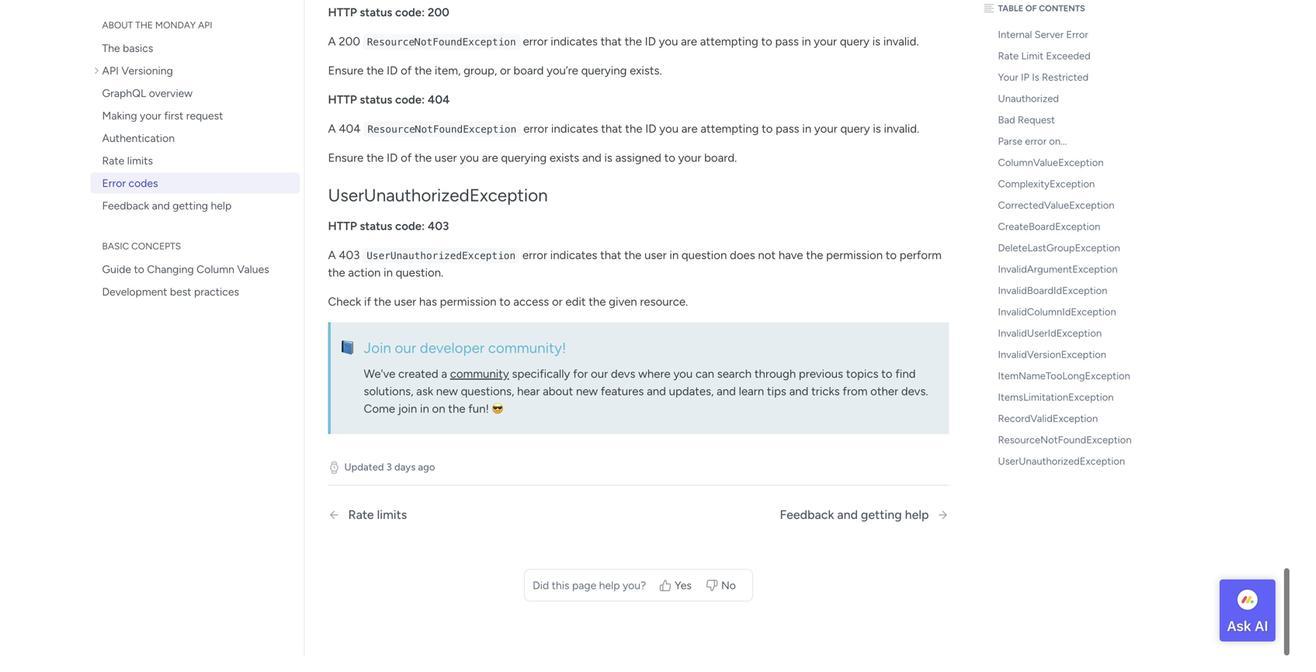 Task type: describe. For each thing, give the bounding box(es) containing it.
developer
[[420, 340, 485, 358]]

feedback and getting help for feedback and getting help link within the 'pagination controls' element
[[780, 509, 929, 524]]

in inside the specifically for our devs where you can search through previous topics to find solutions, ask new questions, hear about new features and updates, and learn tips and tricks from other devs. come join in on the fun! 😎
[[420, 403, 429, 417]]

did this page help you?
[[533, 580, 646, 594]]

versioning
[[121, 65, 173, 78]]

no
[[721, 580, 736, 594]]

a
[[441, 368, 447, 382]]

pagination controls element
[[328, 494, 949, 540]]

your ip is restricted
[[998, 72, 1089, 85]]

no button
[[700, 575, 745, 599]]

your for a 404 resourcenotfoundexception error indicates that the id you are attempting to pass in your query is invalid.
[[815, 123, 838, 137]]

a for a 403
[[328, 250, 336, 264]]

graphql overview link
[[90, 84, 300, 105]]

resource.
[[640, 296, 688, 310]]

1 vertical spatial 403
[[339, 250, 360, 264]]

1 vertical spatial rate
[[102, 155, 124, 168]]

parse error on... link
[[980, 132, 1151, 153]]

topics
[[846, 368, 879, 382]]

access
[[513, 296, 549, 310]]

question
[[682, 250, 727, 264]]

correctedvalueexception link
[[980, 196, 1151, 217]]

ensure for ensure the id of the user you are querying exists and is assigned to your board.
[[328, 152, 364, 166]]

community!
[[488, 340, 567, 358]]

request
[[1018, 115, 1055, 127]]

solutions,
[[364, 386, 414, 400]]

rate limits inside 'pagination controls' element
[[348, 509, 407, 524]]

getting inside 'pagination controls' element
[[861, 509, 902, 524]]

a for a 200
[[328, 36, 336, 50]]

0 vertical spatial rate limits
[[102, 155, 153, 168]]

a 200 resourcenotfoundexception error indicates that the id you are attempting to pass in your query is invalid.
[[328, 36, 919, 50]]

on...
[[1049, 136, 1067, 149]]

specifically for our devs where you can search through previous topics to find solutions, ask new questions, hear about new features and updates, and learn tips and tricks from other devs. come join in on the fun! 😎
[[364, 368, 928, 417]]

guide to changing column values link
[[90, 260, 300, 281]]

userunauthorizedexception link
[[980, 452, 1151, 474]]

action
[[348, 267, 381, 281]]

status for http status code: 200
[[360, 7, 392, 20]]

😎
[[492, 403, 504, 417]]

codes
[[129, 178, 158, 191]]

has
[[419, 296, 437, 310]]

are for a 200
[[681, 36, 697, 50]]

ensure the id of the item, group, or board you're querying exists.
[[328, 65, 662, 79]]

come
[[364, 403, 395, 417]]

ask ai button
[[1220, 580, 1276, 642]]

id up exists.
[[645, 36, 656, 50]]

your inside making your first request link
[[140, 110, 161, 123]]

0 horizontal spatial our
[[395, 340, 416, 358]]

of for user
[[401, 152, 412, 166]]

invalidargumentexception
[[998, 264, 1118, 277]]

complexityexception link
[[980, 175, 1151, 196]]

we've created a community
[[364, 368, 509, 382]]

basic concepts
[[102, 242, 181, 253]]

0 vertical spatial limits
[[127, 155, 153, 168]]

indicates inside error indicates that the user in question does not have the permission to perform the action in question.
[[550, 250, 597, 264]]

from
[[843, 386, 868, 400]]

edit
[[566, 296, 586, 310]]

columnvalueexception
[[998, 158, 1104, 170]]

find
[[896, 368, 916, 382]]

the basics link
[[90, 39, 300, 60]]

http for http status code: 404
[[328, 94, 357, 108]]

code: for 200
[[395, 7, 425, 20]]

error codes link
[[90, 174, 300, 195]]

help for feedback and getting help link within the 'pagination controls' element
[[905, 509, 929, 524]]

have
[[779, 250, 803, 264]]

2 vertical spatial resourcenotfoundexception
[[998, 435, 1132, 448]]

to inside error indicates that the user in question does not have the permission to perform the action in question.
[[886, 250, 897, 264]]

resourcenotfoundexception for a 200
[[367, 37, 516, 49]]

days
[[394, 463, 416, 475]]

1 horizontal spatial help
[[599, 580, 620, 594]]

id down http status code: 404
[[387, 152, 398, 166]]

is for a 200
[[873, 36, 881, 50]]

itemnametoolongexception
[[998, 371, 1131, 383]]

recordvalidexception
[[998, 414, 1098, 426]]

query for a 404
[[841, 123, 870, 137]]

page
[[572, 580, 597, 594]]

code: for 403
[[395, 221, 425, 235]]

1 horizontal spatial api
[[198, 20, 212, 32]]

join
[[398, 403, 417, 417]]

and inside 'pagination controls' element
[[837, 509, 858, 524]]

0 vertical spatial querying
[[581, 65, 627, 79]]

limit
[[1022, 51, 1044, 63]]

created
[[398, 368, 438, 382]]

feedback and getting help link inside 'pagination controls' element
[[780, 509, 949, 524]]

0 horizontal spatial 404
[[339, 123, 361, 137]]

feedback inside 'pagination controls' element
[[780, 509, 834, 524]]

1 vertical spatial querying
[[501, 152, 547, 166]]

watch image
[[328, 463, 341, 475]]

attempting for a 200
[[700, 36, 759, 50]]

error indicates that the user in question does not have the permission to perform the action in question.
[[328, 250, 942, 281]]

invalidargumentexception link
[[980, 260, 1151, 281]]

invalid. for a 200
[[884, 36, 919, 50]]

user inside error indicates that the user in question does not have the permission to perform the action in question.
[[645, 250, 667, 264]]

1 horizontal spatial or
[[552, 296, 563, 310]]

updated
[[344, 463, 384, 475]]

rate inside 'pagination controls' element
[[348, 509, 374, 524]]

a for a 404
[[328, 123, 336, 137]]

📘
[[340, 340, 355, 358]]

invalid. for a 404
[[884, 123, 920, 137]]

board.
[[704, 152, 737, 166]]

request
[[186, 110, 223, 123]]

unauthorized link
[[980, 89, 1151, 111]]

devs
[[611, 368, 636, 382]]

group,
[[464, 65, 497, 79]]

devs.
[[901, 386, 928, 400]]

invalidcolumnidexception link
[[980, 303, 1151, 324]]

of for item,
[[401, 65, 412, 79]]

check
[[328, 296, 361, 310]]

invaliduseridexception link
[[980, 324, 1151, 345]]

your ip is restricted link
[[980, 68, 1151, 89]]

item,
[[435, 65, 461, 79]]

you're
[[547, 65, 578, 79]]

join
[[364, 340, 391, 358]]

error up board
[[523, 36, 548, 50]]

1 vertical spatial error
[[102, 178, 126, 191]]

questions,
[[461, 386, 514, 400]]

are for a 404
[[682, 123, 698, 137]]

userunauthorizedexception inside 'a 403 userunauthorizedexception'
[[367, 251, 516, 263]]

arrow left2 image
[[328, 510, 341, 523]]

0 vertical spatial userunauthorizedexception
[[328, 186, 548, 207]]

parse error on...
[[998, 136, 1067, 149]]

0 vertical spatial or
[[500, 65, 511, 79]]

ask
[[416, 386, 433, 400]]

columnvalueexception link
[[980, 153, 1151, 175]]

feedback and getting help for topmost feedback and getting help link
[[102, 200, 232, 213]]

bad
[[998, 115, 1015, 127]]

column
[[197, 264, 234, 277]]

0 horizontal spatial rate limits link
[[90, 151, 300, 172]]

server
[[1035, 29, 1064, 42]]

deletelastgroupexception
[[998, 243, 1120, 255]]

status for http status code: 403
[[360, 221, 392, 235]]

thumbs up 2 image
[[659, 581, 672, 593]]

0 horizontal spatial user
[[394, 296, 416, 310]]

error inside error indicates that the user in question does not have the permission to perform the action in question.
[[523, 250, 547, 264]]

is for a 404
[[873, 123, 881, 137]]

a 404 resourcenotfoundexception error indicates that the id you are attempting to pass in your query is invalid.
[[328, 123, 920, 137]]

the basics
[[102, 43, 153, 56]]

given
[[609, 296, 637, 310]]

internal server error link
[[980, 25, 1151, 46]]

about the monday api
[[102, 20, 212, 32]]

correctedvalueexception
[[998, 200, 1115, 213]]

3
[[386, 463, 392, 475]]

to inside the specifically for our devs where you can search through previous topics to find solutions, ask new questions, hear about new features and updates, and learn tips and tricks from other devs. come join in on the fun! 😎
[[882, 368, 893, 382]]

your for a 200 resourcenotfoundexception error indicates that the id you are attempting to pass in your query is invalid.
[[814, 36, 837, 50]]

0 vertical spatial 200
[[428, 7, 449, 20]]

bad request link
[[980, 111, 1151, 132]]

pass for a 404
[[776, 123, 800, 137]]

ensure for ensure the id of the item, group, or board you're querying exists.
[[328, 65, 364, 79]]

fun!
[[468, 403, 489, 417]]

itemslimitationexception
[[998, 392, 1114, 405]]



Task type: vqa. For each thing, say whether or not it's contained in the screenshot.


Task type: locate. For each thing, give the bounding box(es) containing it.
0 horizontal spatial 403
[[339, 250, 360, 264]]

2 vertical spatial rate
[[348, 509, 374, 524]]

changing
[[147, 264, 194, 277]]

1 horizontal spatial rate limits
[[348, 509, 407, 524]]

pass
[[775, 36, 799, 50], [776, 123, 800, 137]]

resourcenotfoundexception inside a 200 resourcenotfoundexception error indicates that the id you are attempting to pass in your query is invalid.
[[367, 37, 516, 49]]

invalidboardidexception
[[998, 286, 1108, 298]]

403 up action
[[339, 250, 360, 264]]

error codes
[[102, 178, 158, 191]]

0 horizontal spatial feedback and getting help
[[102, 200, 232, 213]]

this
[[552, 580, 570, 594]]

question.
[[396, 267, 444, 281]]

new down the a
[[436, 386, 458, 400]]

1 horizontal spatial user
[[435, 152, 457, 166]]

id
[[645, 36, 656, 50], [387, 65, 398, 79], [645, 123, 657, 137], [387, 152, 398, 166]]

0 horizontal spatial limits
[[127, 155, 153, 168]]

making your first request
[[102, 110, 223, 123]]

3 http from the top
[[328, 221, 357, 235]]

development best practices link
[[90, 283, 300, 303]]

0 horizontal spatial feedback and getting help link
[[90, 196, 300, 217]]

of down http status code: 404
[[401, 152, 412, 166]]

1 horizontal spatial permission
[[826, 250, 883, 264]]

help for topmost feedback and getting help link
[[211, 200, 232, 213]]

1 vertical spatial resourcenotfoundexception
[[368, 125, 517, 136]]

permission
[[826, 250, 883, 264], [440, 296, 497, 310]]

indicates up you're
[[551, 36, 598, 50]]

making your first request link
[[90, 106, 300, 127]]

development
[[102, 286, 167, 300]]

3 status from the top
[[360, 221, 392, 235]]

0 vertical spatial a
[[328, 36, 336, 50]]

1 vertical spatial feedback
[[780, 509, 834, 524]]

resourcenotfoundexception for a 404
[[368, 125, 517, 136]]

recordvalidexception link
[[980, 409, 1151, 431]]

a down http status code: 200
[[328, 36, 336, 50]]

unauthorized
[[998, 93, 1059, 106]]

where
[[638, 368, 671, 382]]

ip
[[1021, 72, 1030, 85]]

http for http status code: 200
[[328, 7, 357, 20]]

other
[[871, 386, 899, 400]]

userunauthorizedexception
[[328, 186, 548, 207], [367, 251, 516, 263], [998, 456, 1125, 469]]

values
[[237, 264, 269, 277]]

help inside 'pagination controls' element
[[905, 509, 929, 524]]

community link
[[450, 368, 509, 382]]

0 vertical spatial of
[[401, 65, 412, 79]]

2 vertical spatial user
[[394, 296, 416, 310]]

internal
[[998, 29, 1032, 42]]

indicates for a 200
[[551, 36, 598, 50]]

or left the edit
[[552, 296, 563, 310]]

1 vertical spatial rate limits
[[348, 509, 407, 524]]

0 vertical spatial pass
[[775, 36, 799, 50]]

assigned
[[616, 152, 662, 166]]

2 http from the top
[[328, 94, 357, 108]]

status
[[360, 7, 392, 20], [360, 94, 392, 108], [360, 221, 392, 235]]

0 vertical spatial are
[[681, 36, 697, 50]]

about
[[102, 20, 133, 32]]

if
[[364, 296, 371, 310]]

0 vertical spatial permission
[[826, 250, 883, 264]]

rate limits link up error codes link
[[90, 151, 300, 172]]

rate right arrow left2 image
[[348, 509, 374, 524]]

1 vertical spatial help
[[905, 509, 929, 524]]

query for a 200
[[840, 36, 870, 50]]

community
[[450, 368, 509, 382]]

1 horizontal spatial rate
[[348, 509, 374, 524]]

that for a 404
[[601, 123, 622, 137]]

arrow right2 image
[[937, 510, 949, 523]]

parse
[[998, 136, 1023, 149]]

of
[[401, 65, 412, 79], [401, 152, 412, 166]]

of up http status code: 404
[[401, 65, 412, 79]]

0 horizontal spatial querying
[[501, 152, 547, 166]]

is
[[873, 36, 881, 50], [873, 123, 881, 137], [604, 152, 613, 166]]

error left the codes
[[102, 178, 126, 191]]

permission inside error indicates that the user in question does not have the permission to perform the action in question.
[[826, 250, 883, 264]]

previous
[[799, 368, 843, 382]]

project logo image
[[1235, 588, 1260, 613]]

on
[[432, 403, 445, 417]]

tricks
[[812, 386, 840, 400]]

the inside the specifically for our devs where you can search through previous topics to find solutions, ask new questions, hear about new features and updates, and learn tips and tricks from other devs. come join in on the fun! 😎
[[448, 403, 466, 417]]

new down for
[[576, 386, 598, 400]]

error
[[1066, 29, 1089, 42], [102, 178, 126, 191]]

updates,
[[669, 386, 714, 400]]

ensure up http status code: 404
[[328, 65, 364, 79]]

resourcenotfoundexception down item, at the left top
[[368, 125, 517, 136]]

0 vertical spatial 404
[[428, 94, 450, 108]]

does
[[730, 250, 755, 264]]

error
[[523, 36, 548, 50], [523, 123, 548, 137], [1025, 136, 1047, 149], [523, 250, 547, 264]]

1 vertical spatial are
[[682, 123, 698, 137]]

0 horizontal spatial or
[[500, 65, 511, 79]]

resourcenotfoundexception
[[367, 37, 516, 49], [368, 125, 517, 136], [998, 435, 1132, 448]]

getting left arrow right2 icon
[[861, 509, 902, 524]]

help left arrow right2 icon
[[905, 509, 929, 524]]

403
[[428, 221, 449, 235], [339, 250, 360, 264]]

3 a from the top
[[328, 250, 336, 264]]

1 vertical spatial feedback and getting help
[[780, 509, 929, 524]]

1 vertical spatial rate limits link
[[328, 509, 594, 524]]

id up http status code: 404
[[387, 65, 398, 79]]

resourcenotfoundexception inside the a 404 resourcenotfoundexception error indicates that the id you are attempting to pass in your query is invalid.
[[368, 125, 517, 136]]

2 new from the left
[[576, 386, 598, 400]]

your
[[998, 72, 1019, 85]]

404 down http status code: 404
[[339, 123, 361, 137]]

1 vertical spatial indicates
[[551, 123, 598, 137]]

1 horizontal spatial 404
[[428, 94, 450, 108]]

1 horizontal spatial querying
[[581, 65, 627, 79]]

permission right has
[[440, 296, 497, 310]]

error up access
[[523, 250, 547, 264]]

1 vertical spatial 200
[[339, 36, 360, 50]]

the
[[102, 43, 120, 56]]

0 horizontal spatial api
[[102, 65, 119, 78]]

api down the
[[102, 65, 119, 78]]

exceeded
[[1046, 51, 1091, 63]]

0 vertical spatial api
[[198, 20, 212, 32]]

1 http from the top
[[328, 7, 357, 20]]

1 horizontal spatial our
[[591, 368, 608, 382]]

1 vertical spatial userunauthorizedexception
[[367, 251, 516, 263]]

0 vertical spatial resourcenotfoundexception
[[367, 37, 516, 49]]

limits
[[127, 155, 153, 168], [377, 509, 407, 524]]

1 horizontal spatial 200
[[428, 7, 449, 20]]

ago
[[418, 463, 435, 475]]

0 vertical spatial rate limits link
[[90, 151, 300, 172]]

getting down error codes link
[[173, 200, 208, 213]]

a down http status code: 404
[[328, 123, 336, 137]]

that for a 200
[[601, 36, 622, 50]]

ai
[[1255, 618, 1269, 635]]

you inside the specifically for our devs where you can search through previous topics to find solutions, ask new questions, hear about new features and updates, and learn tips and tricks from other devs. come join in on the fun! 😎
[[674, 368, 693, 382]]

1 horizontal spatial rate limits link
[[328, 509, 594, 524]]

limits down updated 3 days ago
[[377, 509, 407, 524]]

1 of from the top
[[401, 65, 412, 79]]

1 vertical spatial permission
[[440, 296, 497, 310]]

2 code: from the top
[[395, 94, 425, 108]]

board
[[514, 65, 544, 79]]

0 vertical spatial is
[[873, 36, 881, 50]]

0 vertical spatial feedback
[[102, 200, 149, 213]]

complexityexception
[[998, 179, 1095, 191]]

1 horizontal spatial getting
[[861, 509, 902, 524]]

1 ensure from the top
[[328, 65, 364, 79]]

error inside parse error on... link
[[1025, 136, 1047, 149]]

1 horizontal spatial feedback and getting help link
[[780, 509, 949, 524]]

rate limits right arrow left2 image
[[348, 509, 407, 524]]

limits inside 'pagination controls' element
[[377, 509, 407, 524]]

0 horizontal spatial help
[[211, 200, 232, 213]]

1 a from the top
[[328, 36, 336, 50]]

the
[[135, 20, 153, 32], [625, 36, 642, 50], [367, 65, 384, 79], [415, 65, 432, 79], [625, 123, 643, 137], [367, 152, 384, 166], [415, 152, 432, 166], [624, 250, 642, 264], [806, 250, 824, 264], [328, 267, 345, 281], [374, 296, 391, 310], [589, 296, 606, 310], [448, 403, 466, 417]]

1 new from the left
[[436, 386, 458, 400]]

1 vertical spatial attempting
[[701, 123, 759, 137]]

1 vertical spatial ensure
[[328, 152, 364, 166]]

2 horizontal spatial rate
[[998, 51, 1019, 63]]

0 vertical spatial status
[[360, 7, 392, 20]]

0 vertical spatial feedback and getting help
[[102, 200, 232, 213]]

1 vertical spatial http
[[328, 94, 357, 108]]

a up check
[[328, 250, 336, 264]]

1 vertical spatial query
[[841, 123, 870, 137]]

id up assigned
[[645, 123, 657, 137]]

rate limits up the error codes
[[102, 155, 153, 168]]

thumbs down1 image
[[706, 581, 718, 593]]

rate up your
[[998, 51, 1019, 63]]

itemslimitationexception link
[[980, 388, 1151, 409]]

2 vertical spatial help
[[599, 580, 620, 594]]

0 vertical spatial error
[[1066, 29, 1089, 42]]

limits down authentication
[[127, 155, 153, 168]]

api
[[198, 20, 212, 32], [102, 65, 119, 78]]

rate up the error codes
[[102, 155, 124, 168]]

2 a from the top
[[328, 123, 336, 137]]

our right for
[[591, 368, 608, 382]]

invalidboardidexception link
[[980, 281, 1151, 303]]

1 vertical spatial limits
[[377, 509, 407, 524]]

is
[[1032, 72, 1040, 85]]

1 vertical spatial 404
[[339, 123, 361, 137]]

feedback and getting help inside 'pagination controls' element
[[780, 509, 929, 524]]

code: for 404
[[395, 94, 425, 108]]

resourcenotfoundexception up item, at the left top
[[367, 37, 516, 49]]

a 403 userunauthorizedexception
[[328, 250, 516, 264]]

basic
[[102, 242, 129, 253]]

attempting
[[700, 36, 759, 50], [701, 123, 759, 137]]

ask
[[1227, 618, 1252, 635]]

2 of from the top
[[401, 152, 412, 166]]

pass for a 200
[[775, 36, 799, 50]]

that
[[601, 36, 622, 50], [601, 123, 622, 137], [600, 250, 622, 264]]

rate limits link down ago
[[328, 509, 594, 524]]

userunauthorizedexception up http status code: 403
[[328, 186, 548, 207]]

0 horizontal spatial getting
[[173, 200, 208, 213]]

2 horizontal spatial help
[[905, 509, 929, 524]]

for
[[573, 368, 588, 382]]

help left the you?
[[599, 580, 620, 594]]

1 horizontal spatial new
[[576, 386, 598, 400]]

indicates up exists
[[551, 123, 598, 137]]

0 horizontal spatial 200
[[339, 36, 360, 50]]

0 horizontal spatial permission
[[440, 296, 497, 310]]

2 ensure from the top
[[328, 152, 364, 166]]

userunauthorizedexception up question.
[[367, 251, 516, 263]]

1 vertical spatial or
[[552, 296, 563, 310]]

2 vertical spatial that
[[600, 250, 622, 264]]

1 horizontal spatial 403
[[428, 221, 449, 235]]

ensure down http status code: 404
[[328, 152, 364, 166]]

status for http status code: 404
[[360, 94, 392, 108]]

error down "request"
[[1025, 136, 1047, 149]]

1 vertical spatial a
[[328, 123, 336, 137]]

2 vertical spatial a
[[328, 250, 336, 264]]

2 vertical spatial http
[[328, 221, 357, 235]]

we've
[[364, 368, 396, 382]]

or left board
[[500, 65, 511, 79]]

404 down item, at the left top
[[428, 94, 450, 108]]

200
[[428, 7, 449, 20], [339, 36, 360, 50]]

itemnametoolongexception link
[[980, 367, 1151, 388]]

2 horizontal spatial user
[[645, 250, 667, 264]]

0 horizontal spatial feedback
[[102, 200, 149, 213]]

1 vertical spatial code:
[[395, 94, 425, 108]]

that inside error indicates that the user in question does not have the permission to perform the action in question.
[[600, 250, 622, 264]]

200 down http status code: 200
[[339, 36, 360, 50]]

0 vertical spatial http
[[328, 7, 357, 20]]

our inside the specifically for our devs where you can search through previous topics to find solutions, ask new questions, hear about new features and updates, and learn tips and tricks from other devs. come join in on the fun! 😎
[[591, 368, 608, 382]]

ask ai
[[1227, 618, 1269, 635]]

2 status from the top
[[360, 94, 392, 108]]

error up exceeded
[[1066, 29, 1089, 42]]

specifically
[[512, 368, 570, 382]]

our right the join
[[395, 340, 416, 358]]

http for http status code: 403
[[328, 221, 357, 235]]

3 code: from the top
[[395, 221, 425, 235]]

getting
[[173, 200, 208, 213], [861, 509, 902, 524]]

1 status from the top
[[360, 7, 392, 20]]

http status code: 404
[[328, 94, 450, 108]]

200 up item, at the left top
[[428, 7, 449, 20]]

tips
[[767, 386, 787, 400]]

bad request
[[998, 115, 1055, 127]]

0 vertical spatial feedback and getting help link
[[90, 196, 300, 217]]

indicates up the edit
[[550, 250, 597, 264]]

0 vertical spatial attempting
[[700, 36, 759, 50]]

userunauthorizedexception down resourcenotfoundexception link
[[998, 456, 1125, 469]]

querying down a 200 resourcenotfoundexception error indicates that the id you are attempting to pass in your query is invalid.
[[581, 65, 627, 79]]

1 vertical spatial status
[[360, 94, 392, 108]]

http status code: 403
[[328, 221, 449, 235]]

createboardexception link
[[980, 217, 1151, 239]]

1 vertical spatial that
[[601, 123, 622, 137]]

0 vertical spatial query
[[840, 36, 870, 50]]

indicates for a 404
[[551, 123, 598, 137]]

authentication link
[[90, 129, 300, 150]]

querying left exists
[[501, 152, 547, 166]]

0 vertical spatial invalid.
[[884, 36, 919, 50]]

2 vertical spatial status
[[360, 221, 392, 235]]

2 vertical spatial code:
[[395, 221, 425, 235]]

0 vertical spatial our
[[395, 340, 416, 358]]

resourcenotfoundexception down the recordvalidexception link
[[998, 435, 1132, 448]]

2 vertical spatial userunauthorizedexception
[[998, 456, 1125, 469]]

help down error codes link
[[211, 200, 232, 213]]

learn
[[739, 386, 764, 400]]

first
[[164, 110, 183, 123]]

permission right have
[[826, 250, 883, 264]]

our
[[395, 340, 416, 358], [591, 368, 608, 382]]

0 vertical spatial getting
[[173, 200, 208, 213]]

2 vertical spatial is
[[604, 152, 613, 166]]

attempting for a 404
[[701, 123, 759, 137]]

1 vertical spatial api
[[102, 65, 119, 78]]

2 vertical spatial are
[[482, 152, 498, 166]]

you
[[659, 36, 678, 50], [660, 123, 679, 137], [460, 152, 479, 166], [674, 368, 693, 382]]

1 horizontal spatial feedback
[[780, 509, 834, 524]]

your
[[814, 36, 837, 50], [140, 110, 161, 123], [815, 123, 838, 137], [678, 152, 702, 166]]

show subpages for api versioning image
[[94, 66, 102, 77]]

1 code: from the top
[[395, 7, 425, 20]]

0 horizontal spatial error
[[102, 178, 126, 191]]

0 vertical spatial that
[[601, 36, 622, 50]]

0 vertical spatial code:
[[395, 7, 425, 20]]

403 up 'a 403 userunauthorizedexception'
[[428, 221, 449, 235]]

error up ensure the id of the user you are querying exists and is assigned to your board.
[[523, 123, 548, 137]]

0 vertical spatial user
[[435, 152, 457, 166]]

rate limit exceeded
[[998, 51, 1091, 63]]

your for ensure the id of the user you are querying exists and is assigned to your board.
[[678, 152, 702, 166]]

0 vertical spatial help
[[211, 200, 232, 213]]

api up the basics link
[[198, 20, 212, 32]]



